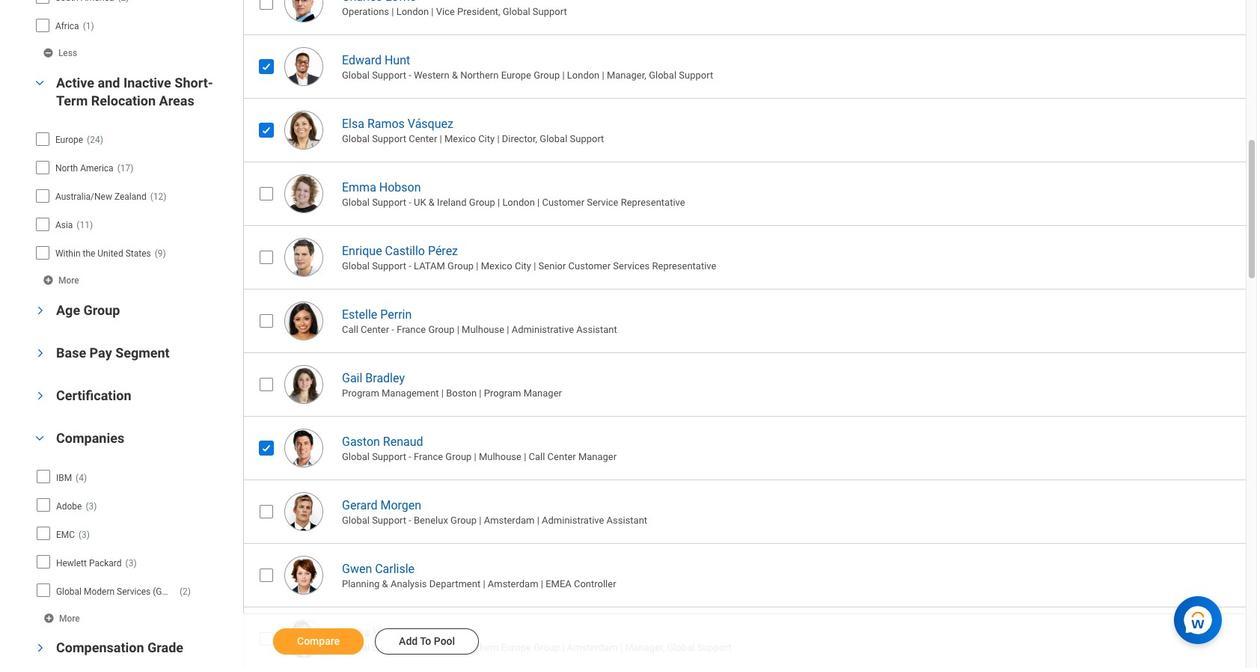 Task type: describe. For each thing, give the bounding box(es) containing it.
group inside 'edward hunt' list item
[[534, 70, 560, 81]]

within
[[55, 248, 80, 259]]

compare button
[[273, 629, 364, 655]]

more button for active and inactive short- term relocation areas
[[43, 274, 81, 286]]

gaston
[[342, 435, 380, 449]]

europe for hans visser
[[501, 643, 532, 654]]

western for hunt
[[414, 70, 450, 81]]

base
[[56, 345, 86, 361]]

manager inside gail bradley list item
[[524, 388, 562, 399]]

australia/new zealand
[[55, 191, 147, 202]]

companies button
[[56, 430, 124, 446]]

support inside list item
[[533, 6, 567, 17]]

compensation
[[56, 640, 144, 656]]

administrative for estelle perrin
[[512, 324, 574, 336]]

gail
[[342, 371, 363, 385]]

boston
[[446, 388, 477, 399]]

elsa ramos vásquez
[[342, 117, 454, 131]]

gail bradley link
[[342, 368, 405, 385]]

chevron down image for active and inactive short- term relocation areas
[[31, 78, 49, 88]]

center inside gaston renaud list item
[[548, 452, 576, 463]]

check small image for gaston renaud
[[258, 439, 276, 457]]

asia
[[55, 220, 73, 230]]

north america
[[55, 163, 114, 173]]

states
[[126, 248, 151, 259]]

services inside companies tree
[[117, 587, 151, 597]]

chevron down image for age group
[[35, 301, 45, 319]]

management
[[382, 388, 439, 399]]

europe inside active and inactive short- term relocation areas "tree"
[[55, 135, 83, 145]]

term
[[56, 93, 88, 108]]

europe for edward hunt
[[501, 70, 532, 81]]

hans visser list item
[[243, 607, 1258, 669]]

group inside estelle perrin list item
[[429, 324, 455, 336]]

gerard morgen
[[342, 498, 422, 513]]

amsterdam inside gwen carlisle list item
[[488, 579, 539, 590]]

hewlett packard
[[56, 558, 122, 569]]

gerard morgen link
[[342, 495, 422, 513]]

representative for emma hobson
[[621, 197, 686, 208]]

global inside gaston renaud list item
[[342, 452, 370, 463]]

segment
[[115, 345, 170, 361]]

services inside enrique castillo pérez list item
[[613, 261, 650, 272]]

perrin
[[381, 308, 412, 322]]

estelle perrin
[[342, 308, 412, 322]]

service
[[587, 197, 619, 208]]

(11)
[[77, 220, 93, 230]]

center inside estelle perrin list item
[[361, 324, 389, 336]]

active and inactive short- term relocation areas button
[[56, 75, 213, 108]]

morgen
[[381, 498, 422, 513]]

visser
[[373, 626, 406, 640]]

emma hobson link
[[342, 177, 421, 194]]

controller
[[574, 579, 617, 590]]

gwen carlisle
[[342, 562, 415, 576]]

areas
[[159, 93, 194, 108]]

estelle
[[342, 308, 378, 322]]

& inside gwen carlisle list item
[[382, 579, 388, 590]]

(gms)
[[153, 587, 178, 597]]

city inside elsa ramos vásquez list item
[[479, 133, 495, 145]]

emma hobson list item
[[243, 162, 1258, 225]]

global inside emma hobson list item
[[342, 197, 370, 208]]

london inside list item
[[397, 6, 429, 17]]

renaud
[[383, 435, 423, 449]]

zealand
[[114, 191, 147, 202]]

gail bradley list item
[[243, 352, 1258, 416]]

amsterdam inside hans visser list item
[[567, 643, 618, 654]]

assistant for gerard morgen
[[607, 515, 648, 526]]

western for visser
[[414, 643, 450, 654]]

support inside the gerard morgen list item
[[372, 515, 407, 526]]

gwen carlisle link
[[342, 559, 415, 576]]

ibm
[[56, 473, 72, 483]]

companies tree
[[36, 465, 218, 604]]

global support - western & northern europe group   |   london   |   manager, global support
[[342, 70, 714, 81]]

director,
[[502, 133, 538, 145]]

(9)
[[155, 248, 166, 259]]

global inside companies tree
[[56, 587, 82, 597]]

global support - latam group   |   mexico city   |   senior customer services representative
[[342, 261, 717, 272]]

certification
[[56, 388, 131, 403]]

modern
[[84, 587, 115, 597]]

hans visser
[[342, 626, 406, 640]]

(17)
[[117, 163, 134, 173]]

elsa ramos vásquez list item
[[243, 98, 1258, 162]]

vice
[[436, 6, 455, 17]]

president,
[[458, 6, 501, 17]]

elsa ramos vásquez link
[[342, 114, 454, 131]]

hunt
[[385, 53, 410, 67]]

enrique castillo pérez
[[342, 244, 458, 258]]

(1)
[[83, 21, 94, 31]]

(4)
[[76, 473, 87, 483]]

global support - benelux group   |   amsterdam   |   administrative assistant
[[342, 515, 648, 526]]

group inside hans visser list item
[[534, 643, 560, 654]]

base pay segment button
[[56, 345, 170, 361]]

operations   |   london   |   vice president, global support list item
[[243, 0, 1258, 34]]

call inside gaston renaud list item
[[529, 452, 545, 463]]

less
[[58, 48, 77, 58]]

gail bradley
[[342, 371, 405, 385]]

mexico inside elsa ramos vásquez list item
[[445, 133, 476, 145]]

pay
[[90, 345, 112, 361]]

compensation grade button
[[56, 640, 184, 656]]

group inside emma hobson list item
[[469, 197, 496, 208]]

short-
[[175, 75, 213, 90]]

1 program from the left
[[342, 388, 379, 399]]

global inside the gerard morgen list item
[[342, 515, 370, 526]]

global support - france group   |   mulhouse   |   call center manager
[[342, 452, 617, 463]]

program management   |   boston   |   program manager
[[342, 388, 562, 399]]

grade
[[147, 640, 184, 656]]

- for morgen
[[409, 515, 412, 526]]

relocation
[[91, 93, 156, 108]]

active and inactive short- term relocation areas
[[56, 75, 213, 108]]

active and inactive short- term relocation areas group
[[30, 73, 236, 289]]

edward hunt
[[342, 53, 410, 67]]

amsterdam inside the gerard morgen list item
[[484, 515, 535, 526]]

group inside enrique castillo pérez list item
[[448, 261, 474, 272]]

uk
[[414, 197, 427, 208]]

more for active and inactive short- term relocation areas
[[58, 275, 79, 286]]

global inside list item
[[503, 6, 531, 17]]

gaston renaud link
[[342, 432, 423, 449]]

certification button
[[56, 388, 131, 403]]

ramos
[[368, 117, 405, 131]]

elsa
[[342, 117, 365, 131]]

emea
[[546, 579, 572, 590]]

gwen carlisle list item
[[243, 543, 1258, 607]]

gaston renaud
[[342, 435, 423, 449]]

add
[[399, 636, 418, 648]]

(3) for adobe
[[86, 501, 97, 512]]

assistant for estelle perrin
[[577, 324, 618, 336]]

tree containing africa
[[35, 0, 231, 38]]

department
[[430, 579, 481, 590]]

check small image
[[258, 121, 276, 139]]

check small image for edward hunt
[[258, 57, 276, 75]]

australia/new
[[55, 191, 112, 202]]

active
[[56, 75, 94, 90]]

castillo
[[385, 244, 425, 258]]

and
[[98, 75, 120, 90]]

chevron down image for compensation grade
[[35, 640, 45, 658]]

analysis
[[391, 579, 427, 590]]



Task type: vqa. For each thing, say whether or not it's contained in the screenshot.


Task type: locate. For each thing, give the bounding box(es) containing it.
administrative inside estelle perrin list item
[[512, 324, 574, 336]]

northern right pool
[[461, 643, 499, 654]]

chevron down image left base
[[35, 344, 45, 362]]

& down gwen carlisle
[[382, 579, 388, 590]]

active and inactive short- term relocation areas tree
[[35, 126, 231, 266]]

& for visser
[[452, 643, 458, 654]]

1 vertical spatial assistant
[[607, 515, 648, 526]]

- for renaud
[[409, 452, 412, 463]]

bradley
[[366, 371, 405, 385]]

- inside estelle perrin list item
[[392, 324, 395, 336]]

add to pool
[[399, 636, 455, 648]]

hobson
[[379, 180, 421, 194]]

gerard morgen list item
[[243, 480, 1258, 543]]

group
[[534, 70, 560, 81], [469, 197, 496, 208], [448, 261, 474, 272], [84, 302, 120, 318], [429, 324, 455, 336], [446, 452, 472, 463], [451, 515, 477, 526], [534, 643, 560, 654]]

edward
[[342, 53, 382, 67]]

- inside enrique castillo pérez list item
[[409, 261, 412, 272]]

mexico inside enrique castillo pérez list item
[[481, 261, 513, 272]]

chevron down image left active
[[31, 78, 49, 88]]

northern down president,
[[461, 70, 499, 81]]

representative inside enrique castillo pérez list item
[[653, 261, 717, 272]]

northern inside 'edward hunt' list item
[[461, 70, 499, 81]]

0 vertical spatial mexico
[[445, 133, 476, 145]]

2 program from the left
[[484, 388, 522, 399]]

chevron down image left "compensation"
[[35, 640, 45, 658]]

0 horizontal spatial services
[[117, 587, 151, 597]]

support inside gaston renaud list item
[[372, 452, 407, 463]]

- for hobson
[[409, 197, 412, 208]]

(3) right the adobe
[[86, 501, 97, 512]]

america
[[80, 163, 114, 173]]

1 vertical spatial europe
[[55, 135, 83, 145]]

& up vásquez
[[452, 70, 458, 81]]

more button down within on the top of the page
[[43, 274, 81, 286]]

1 vertical spatial more
[[59, 613, 80, 624]]

customer for emma hobson
[[542, 197, 585, 208]]

1 horizontal spatial call
[[529, 452, 545, 463]]

0 vertical spatial administrative
[[512, 324, 574, 336]]

0 horizontal spatial call
[[342, 324, 359, 336]]

group down boston
[[446, 452, 472, 463]]

edward hunt list item
[[243, 34, 1258, 98]]

chevron down image left age on the top left of page
[[35, 301, 45, 319]]

more button inside active and inactive short- term relocation areas group
[[43, 274, 81, 286]]

0 vertical spatial call
[[342, 324, 359, 336]]

mexico left senior
[[481, 261, 513, 272]]

hans
[[342, 626, 370, 640]]

manager, inside hans visser list item
[[625, 643, 665, 654]]

1 vertical spatial london
[[567, 70, 600, 81]]

packard
[[89, 558, 122, 569]]

northern for edward hunt
[[461, 70, 499, 81]]

& right to at bottom
[[452, 643, 458, 654]]

gerard
[[342, 498, 378, 513]]

mexico
[[445, 133, 476, 145], [481, 261, 513, 272]]

manager, inside 'edward hunt' list item
[[607, 70, 647, 81]]

within the united states
[[55, 248, 151, 259]]

age group button
[[56, 302, 120, 318]]

group inside gaston renaud list item
[[446, 452, 472, 463]]

0 vertical spatial manager
[[524, 388, 562, 399]]

base pay segment
[[56, 345, 170, 361]]

0 horizontal spatial center
[[361, 324, 389, 336]]

program down gail
[[342, 388, 379, 399]]

- down morgen
[[409, 515, 412, 526]]

more for companies
[[59, 613, 80, 624]]

more inside active and inactive short- term relocation areas group
[[58, 275, 79, 286]]

1 chevron down image from the top
[[35, 301, 45, 319]]

0 vertical spatial chevron down image
[[35, 301, 45, 319]]

less button
[[43, 46, 79, 59]]

france for renaud
[[414, 452, 443, 463]]

group right ireland
[[469, 197, 496, 208]]

administrative up emea
[[542, 515, 605, 526]]

hans visser link
[[342, 623, 406, 640]]

0 horizontal spatial city
[[479, 133, 495, 145]]

mulhouse for estelle perrin
[[462, 324, 505, 336]]

administrative for gerard morgen
[[542, 515, 605, 526]]

0 vertical spatial london
[[397, 6, 429, 17]]

city left the 'director,'
[[479, 133, 495, 145]]

(2)
[[180, 587, 191, 597]]

1 vertical spatial northern
[[461, 643, 499, 654]]

call center - france group   |   mulhouse   |   administrative assistant
[[342, 324, 618, 336]]

call
[[342, 324, 359, 336], [529, 452, 545, 463]]

0 vertical spatial check small image
[[258, 57, 276, 75]]

0 vertical spatial assistant
[[577, 324, 618, 336]]

1 horizontal spatial city
[[515, 261, 532, 272]]

france for perrin
[[397, 324, 426, 336]]

0 horizontal spatial program
[[342, 388, 379, 399]]

program right boston
[[484, 388, 522, 399]]

chevron down image
[[31, 78, 49, 88], [35, 387, 45, 405], [31, 434, 49, 444], [35, 640, 45, 658]]

france down perrin
[[397, 324, 426, 336]]

assistant
[[577, 324, 618, 336], [607, 515, 648, 526]]

representative inside emma hobson list item
[[621, 197, 686, 208]]

city
[[479, 133, 495, 145], [515, 261, 532, 272]]

- down renaud
[[409, 452, 412, 463]]

support
[[533, 6, 567, 17], [372, 70, 407, 81], [679, 70, 714, 81], [372, 133, 407, 145], [570, 133, 605, 145], [372, 197, 407, 208], [372, 261, 407, 272], [372, 452, 407, 463], [372, 515, 407, 526], [372, 643, 407, 654], [698, 643, 732, 654]]

- left to at bottom
[[409, 643, 412, 654]]

france inside gaston renaud list item
[[414, 452, 443, 463]]

2 vertical spatial london
[[503, 197, 535, 208]]

companies
[[56, 430, 124, 446]]

more button for companies
[[43, 612, 81, 625]]

0 vertical spatial city
[[479, 133, 495, 145]]

- down perrin
[[392, 324, 395, 336]]

chevron down image inside companies group
[[31, 434, 49, 444]]

age group
[[56, 302, 120, 318]]

& right uk in the top left of the page
[[429, 197, 435, 208]]

1 horizontal spatial manager
[[579, 452, 617, 463]]

emc
[[56, 530, 75, 540]]

0 vertical spatial amsterdam
[[484, 515, 535, 526]]

1 vertical spatial mexico
[[481, 261, 513, 272]]

more button inside companies group
[[43, 612, 81, 625]]

(24)
[[87, 135, 103, 145]]

group up the 'director,'
[[534, 70, 560, 81]]

adobe
[[56, 501, 82, 512]]

assistant inside estelle perrin list item
[[577, 324, 618, 336]]

europe inside hans visser list item
[[501, 643, 532, 654]]

- down castillo
[[409, 261, 412, 272]]

global support center   |   mexico city   |   director, global support
[[342, 133, 605, 145]]

0 horizontal spatial manager
[[524, 388, 562, 399]]

0 vertical spatial (3)
[[86, 501, 97, 512]]

2 vertical spatial amsterdam
[[567, 643, 618, 654]]

2 vertical spatial center
[[548, 452, 576, 463]]

planning
[[342, 579, 380, 590]]

0 vertical spatial northern
[[461, 70, 499, 81]]

group down emea
[[534, 643, 560, 654]]

(3) for emc
[[79, 530, 90, 540]]

western inside hans visser list item
[[414, 643, 450, 654]]

- inside hans visser list item
[[409, 643, 412, 654]]

edward hunt link
[[342, 50, 410, 67]]

2 western from the top
[[414, 643, 450, 654]]

vásquez
[[408, 117, 454, 131]]

mulhouse up global support - benelux group   |   amsterdam   |   administrative assistant
[[479, 452, 522, 463]]

more
[[58, 275, 79, 286], [59, 613, 80, 624]]

(3) for hewlett packard
[[125, 558, 137, 569]]

operations
[[342, 6, 389, 17]]

1 check small image from the top
[[258, 57, 276, 75]]

representative for enrique castillo pérez
[[653, 261, 717, 272]]

0 vertical spatial france
[[397, 324, 426, 336]]

0 vertical spatial mulhouse
[[462, 324, 505, 336]]

chevron down image inside active and inactive short- term relocation areas group
[[31, 78, 49, 88]]

chevron down image for companies
[[31, 434, 49, 444]]

1 vertical spatial manager,
[[625, 643, 665, 654]]

- for castillo
[[409, 261, 412, 272]]

2 vertical spatial (3)
[[125, 558, 137, 569]]

1 vertical spatial check small image
[[258, 439, 276, 457]]

services
[[613, 261, 650, 272], [117, 587, 151, 597]]

& inside 'edward hunt' list item
[[452, 70, 458, 81]]

to
[[420, 636, 432, 648]]

western inside 'edward hunt' list item
[[414, 70, 450, 81]]

services down service
[[613, 261, 650, 272]]

group down pérez
[[448, 261, 474, 272]]

0 horizontal spatial london
[[397, 6, 429, 17]]

1 vertical spatial (3)
[[79, 530, 90, 540]]

customer inside enrique castillo pérez list item
[[569, 261, 611, 272]]

0 vertical spatial customer
[[542, 197, 585, 208]]

& inside emma hobson list item
[[429, 197, 435, 208]]

2 chevron down image from the top
[[35, 344, 45, 362]]

0 vertical spatial services
[[613, 261, 650, 272]]

chevron down image left certification button
[[35, 387, 45, 405]]

planning & analysis department   |   amsterdam   |   emea controller
[[342, 579, 617, 590]]

companies group
[[27, 429, 236, 628]]

-
[[409, 70, 412, 81], [409, 197, 412, 208], [409, 261, 412, 272], [392, 324, 395, 336], [409, 452, 412, 463], [409, 515, 412, 526], [409, 643, 412, 654]]

amsterdam left emea
[[488, 579, 539, 590]]

more down within on the top of the page
[[58, 275, 79, 286]]

0 vertical spatial europe
[[501, 70, 532, 81]]

northern for hans visser
[[461, 643, 499, 654]]

more button
[[43, 274, 81, 286], [43, 612, 81, 625]]

1 horizontal spatial mexico
[[481, 261, 513, 272]]

1 vertical spatial mulhouse
[[479, 452, 522, 463]]

chevron down image
[[35, 301, 45, 319], [35, 344, 45, 362]]

northern inside hans visser list item
[[461, 643, 499, 654]]

2 vertical spatial europe
[[501, 643, 532, 654]]

1 vertical spatial call
[[529, 452, 545, 463]]

customer inside emma hobson list item
[[542, 197, 585, 208]]

europe up the 'director,'
[[501, 70, 532, 81]]

global
[[503, 6, 531, 17], [342, 70, 370, 81], [649, 70, 677, 81], [342, 133, 370, 145], [540, 133, 568, 145], [342, 197, 370, 208], [342, 261, 370, 272], [342, 452, 370, 463], [342, 515, 370, 526], [56, 587, 82, 597], [342, 643, 370, 654], [667, 643, 695, 654]]

1 vertical spatial customer
[[569, 261, 611, 272]]

1 vertical spatial western
[[414, 643, 450, 654]]

group right benelux
[[451, 515, 477, 526]]

2 check small image from the top
[[258, 439, 276, 457]]

emma
[[342, 180, 377, 194]]

city inside enrique castillo pérez list item
[[515, 261, 532, 272]]

1 vertical spatial administrative
[[542, 515, 605, 526]]

0 vertical spatial center
[[409, 133, 437, 145]]

carlisle
[[375, 562, 415, 576]]

(3)
[[86, 501, 97, 512], [79, 530, 90, 540], [125, 558, 137, 569]]

amsterdam down global support - france group   |   mulhouse   |   call center manager
[[484, 515, 535, 526]]

mexico down vásquez
[[445, 133, 476, 145]]

1 vertical spatial chevron down image
[[35, 344, 45, 362]]

the
[[83, 248, 95, 259]]

france down renaud
[[414, 452, 443, 463]]

mulhouse up boston
[[462, 324, 505, 336]]

services left (gms)
[[117, 587, 151, 597]]

1 horizontal spatial london
[[503, 197, 535, 208]]

mulhouse inside gaston renaud list item
[[479, 452, 522, 463]]

center inside elsa ramos vásquez list item
[[409, 133, 437, 145]]

group right age on the top left of page
[[84, 302, 120, 318]]

global modern services (gms)
[[56, 587, 178, 597]]

- down hunt
[[409, 70, 412, 81]]

manager inside gaston renaud list item
[[579, 452, 617, 463]]

0 vertical spatial manager,
[[607, 70, 647, 81]]

(3) right emc
[[79, 530, 90, 540]]

& for hobson
[[429, 197, 435, 208]]

1 vertical spatial services
[[117, 587, 151, 597]]

ireland
[[437, 197, 467, 208]]

- inside emma hobson list item
[[409, 197, 412, 208]]

amsterdam down controller
[[567, 643, 618, 654]]

& inside hans visser list item
[[452, 643, 458, 654]]

2 horizontal spatial london
[[567, 70, 600, 81]]

estelle perrin link
[[342, 305, 412, 322]]

pérez
[[428, 244, 458, 258]]

gaston renaud list item
[[243, 416, 1258, 480]]

(3) right packard
[[125, 558, 137, 569]]

africa
[[55, 21, 79, 31]]

more button up "compensation"
[[43, 612, 81, 625]]

call inside estelle perrin list item
[[342, 324, 359, 336]]

1 vertical spatial center
[[361, 324, 389, 336]]

inactive
[[123, 75, 171, 90]]

global support - uk & ireland group   |   london   |   customer service representative
[[342, 197, 686, 208]]

manager,
[[607, 70, 647, 81], [625, 643, 665, 654]]

1 western from the top
[[414, 70, 450, 81]]

latam
[[414, 261, 445, 272]]

north
[[55, 163, 78, 173]]

customer left service
[[542, 197, 585, 208]]

check small image inside 'edward hunt' list item
[[258, 57, 276, 75]]

operations   |   london   |   vice president, global support
[[342, 6, 567, 17]]

enrique castillo pérez list item
[[243, 225, 1258, 289]]

administrative inside the gerard morgen list item
[[542, 515, 605, 526]]

2 horizontal spatial center
[[548, 452, 576, 463]]

mulhouse for gaston renaud
[[479, 452, 522, 463]]

add to pool button
[[375, 629, 479, 655]]

city left senior
[[515, 261, 532, 272]]

tree
[[35, 0, 231, 38]]

administrative
[[512, 324, 574, 336], [542, 515, 605, 526]]

northern
[[461, 70, 499, 81], [461, 643, 499, 654]]

london inside emma hobson list item
[[503, 197, 535, 208]]

assistant inside the gerard morgen list item
[[607, 515, 648, 526]]

1 horizontal spatial services
[[613, 261, 650, 272]]

check small image inside gaston renaud list item
[[258, 439, 276, 457]]

1 vertical spatial amsterdam
[[488, 579, 539, 590]]

compare
[[297, 636, 340, 648]]

global inside enrique castillo pérez list item
[[342, 261, 370, 272]]

group up program management   |   boston   |   program manager
[[429, 324, 455, 336]]

customer for enrique castillo pérez
[[569, 261, 611, 272]]

1 vertical spatial city
[[515, 261, 532, 272]]

more inside companies group
[[59, 613, 80, 624]]

manager, for hunt
[[607, 70, 647, 81]]

emma hobson
[[342, 180, 421, 194]]

- inside the gerard morgen list item
[[409, 515, 412, 526]]

0 vertical spatial western
[[414, 70, 450, 81]]

france inside estelle perrin list item
[[397, 324, 426, 336]]

chevron down image left "companies"
[[31, 434, 49, 444]]

gwen
[[342, 562, 372, 576]]

- for hunt
[[409, 70, 412, 81]]

1 vertical spatial manager
[[579, 452, 617, 463]]

europe left (24)
[[55, 135, 83, 145]]

1 horizontal spatial program
[[484, 388, 522, 399]]

1 horizontal spatial center
[[409, 133, 437, 145]]

chevron down image for certification
[[35, 387, 45, 405]]

more up "compensation"
[[59, 613, 80, 624]]

1 vertical spatial more button
[[43, 612, 81, 625]]

- for visser
[[409, 643, 412, 654]]

support inside emma hobson list item
[[372, 197, 407, 208]]

1 vertical spatial representative
[[653, 261, 717, 272]]

europe right pool
[[501, 643, 532, 654]]

customer
[[542, 197, 585, 208], [569, 261, 611, 272]]

western
[[414, 70, 450, 81], [414, 643, 450, 654]]

benelux
[[414, 515, 448, 526]]

2 northern from the top
[[461, 643, 499, 654]]

chevron down image for base pay segment
[[35, 344, 45, 362]]

support inside enrique castillo pérez list item
[[372, 261, 407, 272]]

estelle perrin list item
[[243, 289, 1258, 352]]

administrative down senior
[[512, 324, 574, 336]]

& for hunt
[[452, 70, 458, 81]]

- for perrin
[[392, 324, 395, 336]]

- inside 'edward hunt' list item
[[409, 70, 412, 81]]

mulhouse inside estelle perrin list item
[[462, 324, 505, 336]]

check small image
[[258, 57, 276, 75], [258, 439, 276, 457]]

manager, for visser
[[625, 643, 665, 654]]

- left uk in the top left of the page
[[409, 197, 412, 208]]

1 vertical spatial france
[[414, 452, 443, 463]]

0 horizontal spatial mexico
[[445, 133, 476, 145]]

compensation grade
[[56, 640, 184, 656]]

global support - western & northern europe group   |   amsterdam   |   manager, global support
[[342, 643, 732, 654]]

0 vertical spatial more button
[[43, 274, 81, 286]]

0 vertical spatial more
[[58, 275, 79, 286]]

customer right senior
[[569, 261, 611, 272]]

0 vertical spatial representative
[[621, 197, 686, 208]]

1 northern from the top
[[461, 70, 499, 81]]

europe inside 'edward hunt' list item
[[501, 70, 532, 81]]

group inside the gerard morgen list item
[[451, 515, 477, 526]]

london inside 'edward hunt' list item
[[567, 70, 600, 81]]

- inside gaston renaud list item
[[409, 452, 412, 463]]



